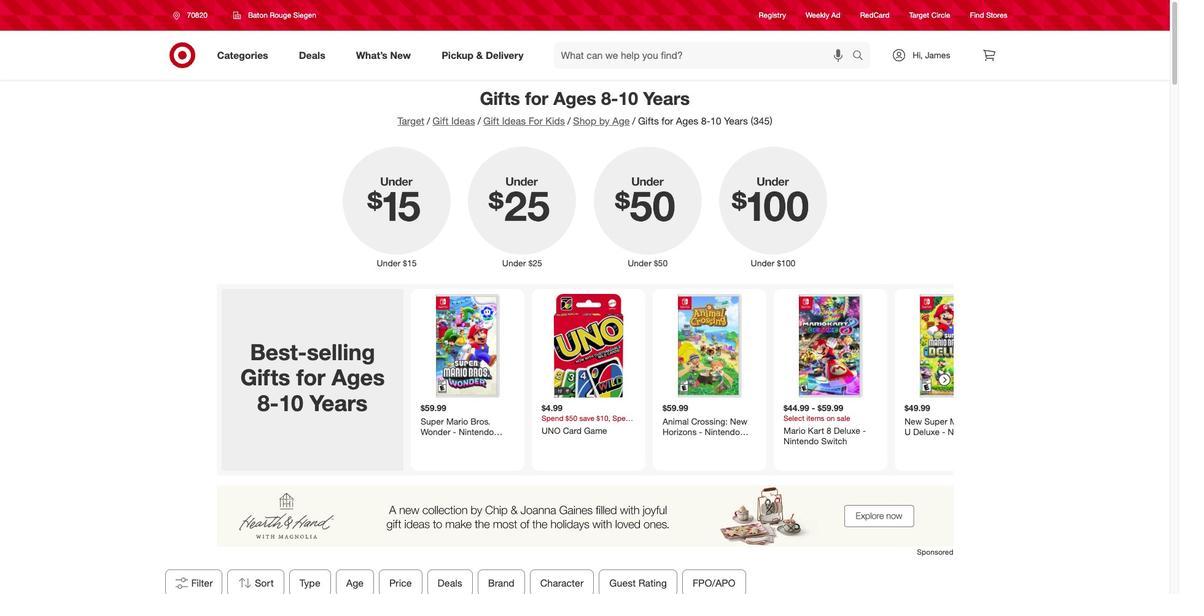 Task type: describe. For each thing, give the bounding box(es) containing it.
$49.99 new super mario bros u deluxe - nintendo switch
[[905, 403, 992, 448]]

game
[[584, 426, 607, 436]]

sort button
[[227, 570, 284, 595]]

new for what's
[[390, 49, 411, 61]]

items
[[807, 414, 825, 423]]

1 horizontal spatial 10
[[619, 87, 639, 109]]

search
[[848, 50, 877, 62]]

bros
[[975, 416, 992, 427]]

best-selling gifts for ages 8-10 years
[[240, 339, 385, 416]]

- inside $49.99 new super mario bros u deluxe - nintendo switch
[[942, 427, 946, 437]]

selling
[[307, 339, 375, 366]]

switch inside $59.99 animal crossing: new horizons - nintendo switch
[[663, 438, 689, 448]]

brand button
[[478, 570, 525, 595]]

redcard
[[861, 11, 890, 20]]

rouge
[[270, 10, 291, 20]]

pickup & delivery link
[[431, 42, 539, 69]]

price button
[[379, 570, 422, 595]]

baton rouge siegen
[[248, 10, 316, 20]]

70820
[[187, 10, 208, 20]]

nintendo inside $59.99 animal crossing: new horizons - nintendo switch
[[705, 427, 740, 437]]

sort
[[255, 578, 274, 590]]

new for $49.99
[[905, 416, 922, 427]]

age button
[[336, 570, 374, 595]]

animal
[[663, 416, 689, 427]]

mario kart 8 deluxe - nintendo switch image
[[779, 294, 883, 398]]

uno card game image
[[537, 294, 641, 398]]

mario inside $49.99 new super mario bros u deluxe - nintendo switch
[[950, 416, 972, 427]]

stores
[[987, 11, 1008, 20]]

find
[[971, 11, 985, 20]]

1 gift from the left
[[433, 115, 449, 127]]

character
[[540, 578, 584, 590]]

shop
[[573, 115, 597, 127]]

2 / from the left
[[478, 115, 481, 127]]

type
[[299, 578, 320, 590]]

uno card game
[[542, 426, 607, 436]]

under $15
[[377, 258, 417, 269]]

deals for deals link
[[299, 49, 326, 61]]

mario inside the $44.99 - $59.99 select items on sale mario kart 8 deluxe - nintendo switch
[[784, 426, 806, 436]]

baton rouge siegen button
[[225, 4, 324, 26]]

super inside $49.99 new super mario bros u deluxe - nintendo switch
[[925, 416, 948, 427]]

10 inside 'best-selling gifts for ages 8-10 years'
[[279, 390, 303, 416]]

switch inside $49.99 new super mario bros u deluxe - nintendo switch
[[905, 438, 931, 448]]

under for under $25
[[503, 258, 526, 269]]

registry link
[[759, 10, 787, 21]]

carousel region
[[217, 284, 1009, 476]]

$59.99 for $59.99 super mario bros. wonder - nintendo switch
[[421, 403, 446, 414]]

fpo/apo
[[693, 578, 736, 590]]

under $100
[[751, 258, 796, 269]]

new super mario bros u deluxe - nintendo switch image
[[900, 294, 1004, 398]]

$44.99 - $59.99 select items on sale mario kart 8 deluxe - nintendo switch
[[784, 403, 866, 447]]

target circle
[[910, 11, 951, 20]]

horizons
[[663, 427, 697, 437]]

age inside button
[[346, 578, 364, 590]]

for inside 'best-selling gifts for ages 8-10 years'
[[296, 365, 325, 391]]

find stores
[[971, 11, 1008, 20]]

kart
[[808, 426, 824, 436]]

redcard link
[[861, 10, 890, 21]]

deluxe inside $49.99 new super mario bros u deluxe - nintendo switch
[[913, 427, 940, 437]]

rating
[[639, 578, 667, 590]]

categories link
[[207, 42, 284, 69]]

deals button
[[427, 570, 473, 595]]

gift ideas for kids link
[[484, 115, 565, 127]]

switch inside $59.99 super mario bros. wonder - nintendo switch
[[421, 438, 447, 448]]

under $50 link
[[585, 144, 711, 270]]

2 ideas from the left
[[502, 115, 526, 127]]

weekly
[[806, 11, 830, 20]]

under $25 link
[[460, 144, 585, 270]]

brand
[[488, 578, 515, 590]]

3 / from the left
[[568, 115, 571, 127]]

1 horizontal spatial ages
[[554, 87, 597, 109]]

weekly ad
[[806, 11, 841, 20]]

crossing:
[[691, 416, 728, 427]]

$59.99 animal crossing: new horizons - nintendo switch
[[663, 403, 748, 448]]

2 horizontal spatial for
[[662, 115, 674, 127]]

what's new
[[356, 49, 411, 61]]

select
[[784, 414, 805, 423]]

What can we help you find? suggestions appear below search field
[[554, 42, 856, 69]]

under $100 link
[[711, 144, 836, 270]]

under $25
[[503, 258, 543, 269]]

$100
[[777, 258, 796, 269]]

gift ideas link
[[433, 115, 475, 127]]

$49.99
[[905, 403, 931, 414]]

- up items
[[812, 403, 815, 414]]

target circle link
[[910, 10, 951, 21]]

2 horizontal spatial 8-
[[702, 115, 711, 127]]

0 vertical spatial 8-
[[602, 87, 619, 109]]

1 horizontal spatial years
[[643, 87, 690, 109]]

guest rating
[[610, 578, 667, 590]]

u
[[905, 427, 911, 437]]

fpo/apo button
[[682, 570, 746, 595]]

1 horizontal spatial target
[[910, 11, 930, 20]]

ad
[[832, 11, 841, 20]]

under $50
[[628, 258, 668, 269]]

bros.
[[471, 416, 490, 427]]

target link
[[398, 115, 425, 127]]

1 vertical spatial years
[[725, 115, 748, 127]]

price
[[389, 578, 412, 590]]

super mario bros. wonder - nintendo switch image
[[416, 294, 520, 398]]

on
[[827, 414, 835, 423]]



Task type: locate. For each thing, give the bounding box(es) containing it.
super up 'wonder'
[[421, 416, 444, 427]]

switch down 'wonder'
[[421, 438, 447, 448]]

1 vertical spatial deals
[[438, 578, 462, 590]]

super down $49.99
[[925, 416, 948, 427]]

mario inside $59.99 super mario bros. wonder - nintendo switch
[[446, 416, 468, 427]]

1 horizontal spatial $59.99
[[663, 403, 688, 414]]

gift right gift ideas link
[[484, 115, 500, 127]]

new up u
[[905, 416, 922, 427]]

0 horizontal spatial $59.99
[[421, 403, 446, 414]]

0 horizontal spatial ages
[[332, 365, 385, 391]]

2 vertical spatial gifts
[[240, 365, 290, 391]]

1 under from the left
[[377, 258, 401, 269]]

deluxe right u
[[913, 427, 940, 437]]

filter
[[191, 578, 213, 590]]

guest rating button
[[599, 570, 677, 595]]

new inside $49.99 new super mario bros u deluxe - nintendo switch
[[905, 416, 922, 427]]

mario down the "select"
[[784, 426, 806, 436]]

gifts inside 'best-selling gifts for ages 8-10 years'
[[240, 365, 290, 391]]

$25
[[529, 258, 543, 269]]

nintendo down crossing:
[[705, 427, 740, 437]]

10 up shop by age "link"
[[619, 87, 639, 109]]

0 horizontal spatial target
[[398, 115, 425, 127]]

mario left "bros" on the bottom right of page
[[950, 416, 972, 427]]

1 horizontal spatial super
[[925, 416, 948, 427]]

1 horizontal spatial 8-
[[602, 87, 619, 109]]

nintendo down bros.
[[459, 427, 494, 437]]

1 $59.99 from the left
[[421, 403, 446, 414]]

1 ideas from the left
[[452, 115, 475, 127]]

nintendo inside $49.99 new super mario bros u deluxe - nintendo switch
[[948, 427, 983, 437]]

0 horizontal spatial 8-
[[257, 390, 279, 416]]

1 vertical spatial for
[[662, 115, 674, 127]]

1 horizontal spatial deals
[[438, 578, 462, 590]]

0 vertical spatial 10
[[619, 87, 639, 109]]

super
[[421, 416, 444, 427], [925, 416, 948, 427]]

deals for the deals button
[[438, 578, 462, 590]]

age
[[613, 115, 630, 127], [346, 578, 364, 590]]

under for under $15
[[377, 258, 401, 269]]

- inside $59.99 animal crossing: new horizons - nintendo switch
[[699, 427, 703, 437]]

4 under from the left
[[751, 258, 775, 269]]

hi, james
[[913, 50, 951, 60]]

for
[[529, 115, 543, 127]]

1 vertical spatial ages
[[676, 115, 699, 127]]

$59.99 inside $59.99 animal crossing: new horizons - nintendo switch
[[663, 403, 688, 414]]

8
[[827, 426, 832, 436]]

1 horizontal spatial gift
[[484, 115, 500, 127]]

deluxe down sale
[[834, 426, 861, 436]]

$59.99
[[421, 403, 446, 414], [663, 403, 688, 414], [818, 403, 844, 414]]

0 horizontal spatial deals
[[299, 49, 326, 61]]

gift
[[433, 115, 449, 127], [484, 115, 500, 127]]

$59.99 inside $59.99 super mario bros. wonder - nintendo switch
[[421, 403, 446, 414]]

10
[[619, 87, 639, 109], [711, 115, 722, 127], [279, 390, 303, 416]]

1 horizontal spatial age
[[613, 115, 630, 127]]

- right u
[[942, 427, 946, 437]]

8- inside 'best-selling gifts for ages 8-10 years'
[[257, 390, 279, 416]]

deals down siegen
[[299, 49, 326, 61]]

/ right kids at the left top of page
[[568, 115, 571, 127]]

baton
[[248, 10, 268, 20]]

nintendo inside the $44.99 - $59.99 select items on sale mario kart 8 deluxe - nintendo switch
[[784, 436, 819, 447]]

0 vertical spatial for
[[525, 87, 549, 109]]

8- down "best-"
[[257, 390, 279, 416]]

target left circle in the right of the page
[[910, 11, 930, 20]]

gifts
[[480, 87, 520, 109], [638, 115, 659, 127], [240, 365, 290, 391]]

mario left bros.
[[446, 416, 468, 427]]

advertisement region
[[217, 486, 954, 547]]

guest
[[610, 578, 636, 590]]

gifts for ages 8-10 years target / gift ideas / gift ideas for kids / shop by age / gifts for ages 8-10 years (345)
[[398, 87, 773, 127]]

$44.99
[[784, 403, 810, 414]]

1 vertical spatial 8-
[[702, 115, 711, 127]]

$59.99 for $59.99 animal crossing: new horizons - nintendo switch
[[663, 403, 688, 414]]

/ right by
[[633, 115, 636, 127]]

switch down the horizons
[[663, 438, 689, 448]]

0 horizontal spatial gifts
[[240, 365, 290, 391]]

0 horizontal spatial super
[[421, 416, 444, 427]]

years down selling
[[309, 390, 368, 416]]

categories
[[217, 49, 268, 61]]

james
[[926, 50, 951, 60]]

- inside $59.99 super mario bros. wonder - nintendo switch
[[453, 427, 456, 437]]

deals right price
[[438, 578, 462, 590]]

2 under from the left
[[503, 258, 526, 269]]

0 vertical spatial target
[[910, 11, 930, 20]]

under
[[377, 258, 401, 269], [503, 258, 526, 269], [628, 258, 652, 269], [751, 258, 775, 269]]

2 horizontal spatial years
[[725, 115, 748, 127]]

8- left (345)
[[702, 115, 711, 127]]

gift right target link
[[433, 115, 449, 127]]

$50
[[654, 258, 668, 269]]

1 horizontal spatial deluxe
[[913, 427, 940, 437]]

/ right target link
[[427, 115, 430, 127]]

2 horizontal spatial new
[[905, 416, 922, 427]]

target inside gifts for ages 8-10 years target / gift ideas / gift ideas for kids / shop by age / gifts for ages 8-10 years (345)
[[398, 115, 425, 127]]

1 horizontal spatial for
[[525, 87, 549, 109]]

sale
[[837, 414, 850, 423]]

0 horizontal spatial ideas
[[452, 115, 475, 127]]

what's
[[356, 49, 388, 61]]

delivery
[[486, 49, 524, 61]]

card
[[563, 426, 582, 436]]

2 horizontal spatial ages
[[676, 115, 699, 127]]

70820 button
[[165, 4, 221, 26]]

$59.99 inside the $44.99 - $59.99 select items on sale mario kart 8 deluxe - nintendo switch
[[818, 403, 844, 414]]

$59.99 up animal
[[663, 403, 688, 414]]

target left gift ideas link
[[398, 115, 425, 127]]

under left "$25"
[[503, 258, 526, 269]]

find stores link
[[971, 10, 1008, 21]]

years inside 'best-selling gifts for ages 8-10 years'
[[309, 390, 368, 416]]

1 vertical spatial age
[[346, 578, 364, 590]]

4 / from the left
[[633, 115, 636, 127]]

uno
[[542, 426, 561, 436]]

&
[[477, 49, 483, 61]]

0 horizontal spatial age
[[346, 578, 364, 590]]

0 horizontal spatial deluxe
[[834, 426, 861, 436]]

switch inside the $44.99 - $59.99 select items on sale mario kart 8 deluxe - nintendo switch
[[821, 436, 847, 447]]

pickup & delivery
[[442, 49, 524, 61]]

search button
[[848, 42, 877, 71]]

under left $100 at the top
[[751, 258, 775, 269]]

under for under $50
[[628, 258, 652, 269]]

new right what's
[[390, 49, 411, 61]]

switch down 8
[[821, 436, 847, 447]]

2 gift from the left
[[484, 115, 500, 127]]

0 vertical spatial age
[[613, 115, 630, 127]]

type button
[[289, 570, 331, 595]]

0 horizontal spatial for
[[296, 365, 325, 391]]

2 horizontal spatial gifts
[[638, 115, 659, 127]]

8- up by
[[602, 87, 619, 109]]

best-
[[250, 339, 307, 366]]

age right by
[[613, 115, 630, 127]]

weekly ad link
[[806, 10, 841, 21]]

1 horizontal spatial new
[[730, 416, 748, 427]]

8-
[[602, 87, 619, 109], [702, 115, 711, 127], [257, 390, 279, 416]]

0 horizontal spatial gift
[[433, 115, 449, 127]]

sponsored
[[918, 548, 954, 557]]

2 horizontal spatial $59.99
[[818, 403, 844, 414]]

animal crossing: new horizons - nintendo switch image
[[658, 294, 762, 398]]

nintendo down kart
[[784, 436, 819, 447]]

2 vertical spatial ages
[[332, 365, 385, 391]]

pickup
[[442, 49, 474, 61]]

nintendo down "bros" on the bottom right of page
[[948, 427, 983, 437]]

deluxe
[[834, 426, 861, 436], [913, 427, 940, 437]]

0 vertical spatial years
[[643, 87, 690, 109]]

$59.99 up 'wonder'
[[421, 403, 446, 414]]

0 horizontal spatial new
[[390, 49, 411, 61]]

age inside gifts for ages 8-10 years target / gift ideas / gift ideas for kids / shop by age / gifts for ages 8-10 years (345)
[[613, 115, 630, 127]]

2 horizontal spatial mario
[[950, 416, 972, 427]]

nintendo inside $59.99 super mario bros. wonder - nintendo switch
[[459, 427, 494, 437]]

under for under $100
[[751, 258, 775, 269]]

1 vertical spatial gifts
[[638, 115, 659, 127]]

- right 'wonder'
[[453, 427, 456, 437]]

- right 8
[[863, 426, 866, 436]]

$59.99 up on
[[818, 403, 844, 414]]

age right type
[[346, 578, 364, 590]]

circle
[[932, 11, 951, 20]]

-
[[812, 403, 815, 414], [863, 426, 866, 436], [453, 427, 456, 437], [699, 427, 703, 437], [942, 427, 946, 437]]

2 vertical spatial 10
[[279, 390, 303, 416]]

(345)
[[751, 115, 773, 127]]

10 down "best-"
[[279, 390, 303, 416]]

2 super from the left
[[925, 416, 948, 427]]

2 $59.99 from the left
[[663, 403, 688, 414]]

switch down u
[[905, 438, 931, 448]]

years
[[643, 87, 690, 109], [725, 115, 748, 127], [309, 390, 368, 416]]

10 left (345)
[[711, 115, 722, 127]]

/
[[427, 115, 430, 127], [478, 115, 481, 127], [568, 115, 571, 127], [633, 115, 636, 127]]

1 super from the left
[[421, 416, 444, 427]]

kids
[[546, 115, 565, 127]]

1 horizontal spatial ideas
[[502, 115, 526, 127]]

wonder
[[421, 427, 451, 437]]

hi,
[[913, 50, 923, 60]]

$4.99
[[542, 403, 563, 414]]

ideas left for on the left of page
[[502, 115, 526, 127]]

years down what can we help you find? suggestions appear below search field
[[643, 87, 690, 109]]

$59.99 super mario bros. wonder - nintendo switch
[[421, 403, 494, 448]]

0 vertical spatial deals
[[299, 49, 326, 61]]

by
[[600, 115, 610, 127]]

0 vertical spatial gifts
[[480, 87, 520, 109]]

1 horizontal spatial mario
[[784, 426, 806, 436]]

new right crossing:
[[730, 416, 748, 427]]

2 vertical spatial for
[[296, 365, 325, 391]]

1 horizontal spatial gifts
[[480, 87, 520, 109]]

under left "$50"
[[628, 258, 652, 269]]

ideas right target link
[[452, 115, 475, 127]]

- down crossing:
[[699, 427, 703, 437]]

super inside $59.99 super mario bros. wonder - nintendo switch
[[421, 416, 444, 427]]

1 / from the left
[[427, 115, 430, 127]]

0 horizontal spatial years
[[309, 390, 368, 416]]

deluxe inside the $44.99 - $59.99 select items on sale mario kart 8 deluxe - nintendo switch
[[834, 426, 861, 436]]

siegen
[[293, 10, 316, 20]]

filter button
[[165, 570, 222, 595]]

0 horizontal spatial mario
[[446, 416, 468, 427]]

under left $15
[[377, 258, 401, 269]]

$15
[[403, 258, 417, 269]]

2 vertical spatial 8-
[[257, 390, 279, 416]]

shop by age link
[[573, 115, 630, 127]]

deals inside deals link
[[299, 49, 326, 61]]

years left (345)
[[725, 115, 748, 127]]

deals
[[299, 49, 326, 61], [438, 578, 462, 590]]

deals link
[[289, 42, 341, 69]]

3 $59.99 from the left
[[818, 403, 844, 414]]

0 vertical spatial ages
[[554, 87, 597, 109]]

new inside $59.99 animal crossing: new horizons - nintendo switch
[[730, 416, 748, 427]]

registry
[[759, 11, 787, 20]]

0 horizontal spatial 10
[[279, 390, 303, 416]]

under $15 link
[[334, 144, 460, 270]]

1 vertical spatial 10
[[711, 115, 722, 127]]

ages inside 'best-selling gifts for ages 8-10 years'
[[332, 365, 385, 391]]

nintendo
[[459, 427, 494, 437], [705, 427, 740, 437], [948, 427, 983, 437], [784, 436, 819, 447]]

character button
[[530, 570, 594, 595]]

1 vertical spatial target
[[398, 115, 425, 127]]

/ right gift ideas link
[[478, 115, 481, 127]]

2 vertical spatial years
[[309, 390, 368, 416]]

2 horizontal spatial 10
[[711, 115, 722, 127]]

deals inside the deals button
[[438, 578, 462, 590]]

3 under from the left
[[628, 258, 652, 269]]



Task type: vqa. For each thing, say whether or not it's contained in the screenshot.
the 5 within the broad age appeal out of 5
no



